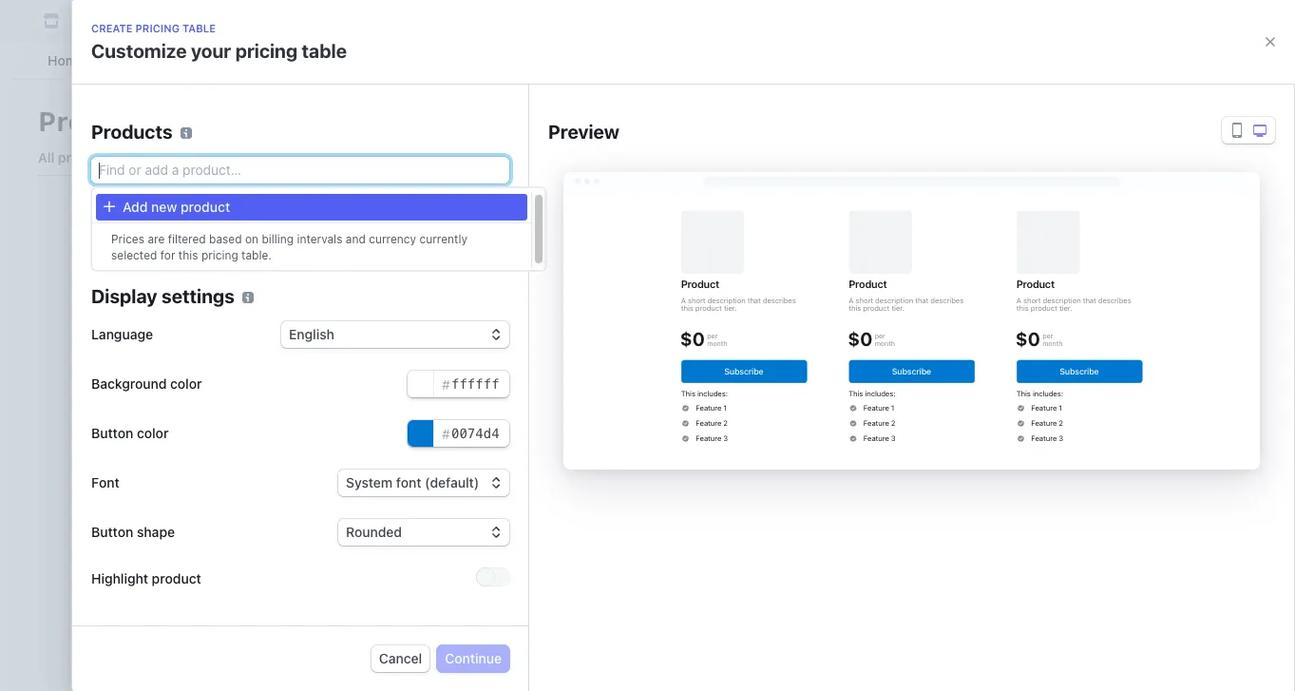 Task type: vqa. For each thing, say whether or not it's contained in the screenshot.
PRODUCT associated with Add
yes



Task type: locate. For each thing, give the bounding box(es) containing it.
custom
[[205, 221, 253, 238]]

currently
[[420, 232, 468, 246]]

add for add product with custom call-to-action button
[[91, 221, 117, 238]]

button up font
[[91, 425, 133, 441]]

selected
[[111, 248, 157, 262]]

add
[[123, 199, 148, 215], [91, 221, 117, 238]]

branded,
[[487, 467, 542, 483]]

table
[[182, 22, 216, 34], [302, 40, 347, 62], [577, 438, 622, 460], [661, 467, 692, 483], [551, 532, 582, 548]]

for
[[160, 248, 175, 262]]

create a pricing table
[[432, 438, 622, 460]]

table.
[[242, 248, 272, 262]]

1 vertical spatial your
[[776, 467, 804, 483]]

color for button color
[[137, 425, 169, 441]]

1 horizontal spatial add
[[123, 199, 148, 215]]

create inside create a branded, responsive pricing table to embed on your website.
[[432, 467, 472, 483]]

product down shape
[[152, 570, 201, 586]]

color
[[170, 375, 202, 392], [137, 425, 169, 441]]

button
[[91, 425, 133, 441], [91, 524, 133, 540]]

button left shape
[[91, 524, 133, 540]]

display
[[91, 285, 157, 307]]

add left new
[[123, 199, 148, 215]]

add inside button
[[123, 199, 148, 215]]

0 vertical spatial product
[[181, 199, 230, 215]]

0 vertical spatial your
[[191, 40, 231, 62]]

add up selected
[[91, 221, 117, 238]]

4
[[395, 191, 402, 205]]

button for button color
[[91, 425, 133, 441]]

products
[[38, 106, 162, 137], [91, 121, 173, 143]]

pricing
[[135, 22, 180, 34], [235, 40, 298, 62], [201, 248, 238, 262], [511, 438, 573, 460], [616, 467, 658, 483], [504, 532, 547, 548]]

cancel
[[379, 650, 422, 666]]

create a branded, responsive pricing table to embed on your website.
[[432, 467, 804, 502]]

your
[[191, 40, 231, 62], [776, 467, 804, 483]]

a up the website.
[[476, 467, 483, 483]]

1 horizontal spatial color
[[170, 375, 202, 392]]

are
[[148, 232, 165, 246]]

0 horizontal spatial add
[[91, 221, 117, 238]]

color down background color
[[137, 425, 169, 441]]

4 products remaining
[[395, 191, 510, 205]]

billing
[[262, 232, 294, 246]]

background color
[[91, 375, 202, 392]]

product up selected
[[120, 221, 171, 238]]

website.
[[432, 486, 483, 502]]

create for create pricing table
[[458, 532, 500, 548]]

your inside create pricing table customize your pricing table
[[191, 40, 231, 62]]

with
[[174, 221, 202, 238]]

1 vertical spatial product
[[120, 221, 171, 238]]

1 vertical spatial color
[[137, 425, 169, 441]]

button for button shape
[[91, 524, 133, 540]]

button
[[347, 221, 389, 238]]

a for pricing
[[496, 438, 506, 460]]

a up the branded,
[[496, 438, 506, 460]]

product for highlight
[[152, 570, 201, 586]]

remaining
[[457, 191, 510, 205]]

prices are filtered based on billing intervals and currency currently selected for this pricing table.
[[111, 232, 468, 262]]

this
[[179, 248, 198, 262]]

0 vertical spatial color
[[170, 375, 202, 392]]

1 horizontal spatial a
[[496, 438, 506, 460]]

on inside prices are filtered based on billing intervals and currency currently selected for this pricing table.
[[245, 232, 259, 246]]

product up with
[[181, 199, 230, 215]]

your right embed
[[776, 467, 804, 483]]

add new product
[[123, 199, 230, 215]]

view docs link
[[486, 485, 566, 504]]

view docs
[[486, 486, 551, 502]]

None text field
[[408, 371, 510, 397], [408, 420, 510, 447], [408, 371, 510, 397], [408, 420, 510, 447]]

create
[[91, 22, 133, 34], [432, 438, 492, 460], [432, 467, 472, 483], [458, 532, 500, 548]]

add new product button
[[92, 190, 531, 222]]

1 horizontal spatial your
[[776, 467, 804, 483]]

color for background color
[[170, 375, 202, 392]]

on up table.
[[245, 232, 259, 246]]

create for create a branded, responsive pricing table to embed on your website.
[[432, 467, 472, 483]]

0 horizontal spatial on
[[245, 232, 259, 246]]

1 vertical spatial button
[[91, 524, 133, 540]]

highlight product
[[91, 570, 201, 586]]

1 vertical spatial a
[[476, 467, 483, 483]]

1 horizontal spatial on
[[758, 467, 773, 483]]

button color
[[91, 425, 169, 441]]

a
[[496, 438, 506, 460], [476, 467, 483, 483]]

1 vertical spatial add
[[91, 221, 117, 238]]

your right the customize
[[191, 40, 231, 62]]

color right the background
[[170, 375, 202, 392]]

0 horizontal spatial your
[[191, 40, 231, 62]]

0 vertical spatial button
[[91, 425, 133, 441]]

0 vertical spatial on
[[245, 232, 259, 246]]

2 button from the top
[[91, 524, 133, 540]]

create inside create pricing table customize your pricing table
[[91, 22, 133, 34]]

and
[[346, 232, 366, 246]]

a inside create a branded, responsive pricing table to embed on your website.
[[476, 467, 483, 483]]

2 vertical spatial product
[[152, 570, 201, 586]]

0 horizontal spatial a
[[476, 467, 483, 483]]

filtered
[[168, 232, 206, 246]]

create pricing table link
[[432, 527, 614, 554]]

new
[[151, 199, 177, 215]]

1 vertical spatial on
[[758, 467, 773, 483]]

on inside create a branded, responsive pricing table to embed on your website.
[[758, 467, 773, 483]]

create pricing table customize your pricing table
[[91, 22, 347, 62]]

settings
[[162, 285, 235, 307]]

pricing inside prices are filtered based on billing intervals and currency currently selected for this pricing table.
[[201, 248, 238, 262]]

1 button from the top
[[91, 425, 133, 441]]

shape
[[137, 524, 175, 540]]

0 vertical spatial add
[[123, 199, 148, 215]]

cancel button
[[372, 645, 430, 672]]

0 horizontal spatial color
[[137, 425, 169, 441]]

product
[[181, 199, 230, 215], [120, 221, 171, 238], [152, 570, 201, 586]]

add product with custom call-to-action button button
[[91, 221, 389, 238]]

on
[[245, 232, 259, 246], [758, 467, 773, 483]]

0 vertical spatial a
[[496, 438, 506, 460]]

on right embed
[[758, 467, 773, 483]]



Task type: describe. For each thing, give the bounding box(es) containing it.
your inside create a branded, responsive pricing table to embed on your website.
[[776, 467, 804, 483]]

english
[[289, 326, 335, 342]]

to-
[[284, 221, 304, 238]]

prices are filtered based on billing intervals and currency currently selected for this pricing table. button
[[92, 222, 531, 270]]

to
[[696, 467, 708, 483]]

docs
[[520, 486, 551, 502]]

continue
[[445, 650, 502, 666]]

currency
[[369, 232, 416, 246]]

button shape
[[91, 524, 175, 540]]

continue button
[[438, 645, 510, 672]]

prices
[[111, 232, 145, 246]]

view
[[486, 486, 517, 502]]

Find or add a product… text field
[[91, 157, 510, 183]]

create for create a pricing table
[[432, 438, 492, 460]]

font
[[91, 474, 119, 491]]

embed
[[711, 467, 754, 483]]

responsive
[[546, 467, 612, 483]]

language
[[91, 326, 153, 342]]

intervals
[[297, 232, 343, 246]]

table inside create a branded, responsive pricing table to embed on your website.
[[661, 467, 692, 483]]

create pricing table
[[458, 532, 582, 548]]

display settings
[[91, 285, 235, 307]]

pricing inside create a branded, responsive pricing table to embed on your website.
[[616, 467, 658, 483]]

add product with custom call-to-action button
[[91, 221, 389, 238]]

action
[[304, 221, 343, 238]]

product for add
[[120, 221, 171, 238]]

products for add new product button
[[38, 106, 162, 137]]

english button
[[281, 321, 510, 348]]

products for cancel button
[[91, 121, 173, 143]]

highlight
[[91, 570, 148, 586]]

add for add new product
[[123, 199, 148, 215]]

products
[[405, 191, 453, 205]]

a for branded,
[[476, 467, 483, 483]]

background
[[91, 375, 167, 392]]

based
[[209, 232, 242, 246]]

customize
[[91, 40, 187, 62]]

preview
[[548, 121, 620, 143]]

product inside button
[[181, 199, 230, 215]]

create for create pricing table customize your pricing table
[[91, 22, 133, 34]]

call-
[[256, 221, 284, 238]]



